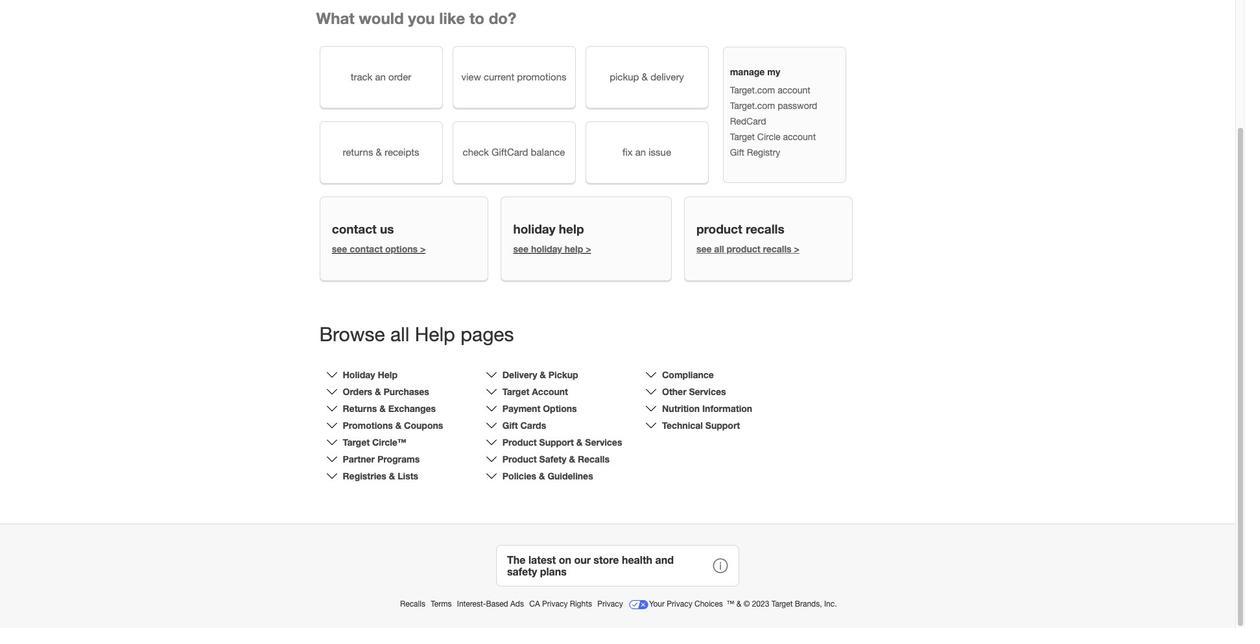 Task type: locate. For each thing, give the bounding box(es) containing it.
2 product from the top
[[503, 454, 537, 465]]

1 vertical spatial an
[[636, 147, 646, 158]]

product for product support & services
[[503, 437, 537, 448]]

1 horizontal spatial recalls
[[578, 454, 610, 465]]

1 horizontal spatial support
[[706, 420, 741, 431]]

& up guidelines at the left of the page
[[569, 454, 576, 465]]

3 see from the left
[[697, 243, 712, 254]]

& inside returns & receipts 'link'
[[376, 147, 382, 158]]

0 vertical spatial product
[[503, 437, 537, 448]]

ca
[[530, 600, 540, 609]]

partner programs
[[343, 454, 420, 465]]

product up see all product recalls >
[[697, 221, 743, 236]]

0 vertical spatial contact
[[332, 221, 377, 236]]

0 vertical spatial product
[[697, 221, 743, 236]]

all down product recalls
[[715, 243, 725, 254]]

an right track
[[375, 72, 386, 83]]

help up the orders & purchases in the left bottom of the page
[[378, 369, 398, 380]]

view current promotions
[[462, 72, 567, 83]]

™ & © 2023 target brands, inc.
[[727, 600, 837, 609]]

recalls terms interest-based ads ca privacy rights privacy
[[400, 600, 626, 609]]

support for product
[[540, 437, 574, 448]]

0 vertical spatial an
[[375, 72, 386, 83]]

see for holiday help
[[514, 243, 529, 254]]

privacy right your
[[667, 600, 693, 609]]

you
[[408, 9, 435, 27]]

& for delivery & pickup
[[540, 369, 546, 380]]

account right circle
[[784, 132, 816, 142]]

1 vertical spatial target.com
[[730, 100, 776, 111]]

track an order
[[351, 72, 412, 83]]

support down information in the bottom of the page
[[706, 420, 741, 431]]

0 horizontal spatial support
[[540, 437, 574, 448]]

help left pages
[[415, 322, 455, 345]]

0 vertical spatial all
[[715, 243, 725, 254]]

0 horizontal spatial privacy
[[543, 600, 568, 609]]

partner programs link
[[343, 454, 420, 465]]

2 see from the left
[[514, 243, 529, 254]]

target.com account link
[[730, 85, 811, 95]]

1 vertical spatial all
[[391, 322, 410, 345]]

ca privacy rights link
[[530, 600, 595, 609]]

3 > from the left
[[795, 243, 800, 254]]

0 vertical spatial gift
[[730, 147, 745, 158]]

& for policies & guidelines
[[539, 470, 545, 481]]

policies & guidelines link
[[503, 470, 594, 481]]

account up password
[[778, 85, 811, 95]]

& down the orders & purchases in the left bottom of the page
[[380, 403, 386, 414]]

1 vertical spatial help
[[378, 369, 398, 380]]

product down product recalls
[[727, 243, 761, 254]]

privacy link
[[598, 600, 626, 609]]

see contact options > link
[[332, 243, 426, 254]]

1 horizontal spatial all
[[715, 243, 725, 254]]

technical support link
[[663, 420, 741, 431]]

privacy right ca at the bottom of page
[[543, 600, 568, 609]]

balance
[[531, 147, 565, 158]]

0 vertical spatial account
[[778, 85, 811, 95]]

view
[[462, 72, 481, 83]]

contact
[[332, 221, 377, 236], [350, 243, 383, 254]]

brands,
[[795, 600, 823, 609]]

gift cards link
[[503, 420, 546, 431]]

store
[[594, 554, 619, 566]]

on
[[559, 554, 572, 566]]

gift cards
[[503, 420, 546, 431]]

1 privacy from the left
[[543, 600, 568, 609]]

all for browse
[[391, 322, 410, 345]]

rights
[[570, 600, 592, 609]]

coupons
[[404, 420, 443, 431]]

see contact options >
[[332, 243, 426, 254]]

0 horizontal spatial all
[[391, 322, 410, 345]]

what would you like to do?
[[316, 9, 517, 27]]

registries & lists link
[[343, 470, 419, 481]]

support up product safety & recalls "link" in the left bottom of the page
[[540, 437, 574, 448]]

holiday down holiday help
[[531, 243, 563, 254]]

an for track
[[375, 72, 386, 83]]

contact us
[[332, 221, 394, 236]]

holiday
[[514, 221, 556, 236], [531, 243, 563, 254]]

target up partner
[[343, 437, 370, 448]]

2 target.com from the top
[[730, 100, 776, 111]]

pickup
[[610, 72, 639, 83]]

registries & lists
[[343, 470, 419, 481]]

2 horizontal spatial see
[[697, 243, 712, 254]]

promotions
[[517, 72, 567, 83]]

do?
[[489, 9, 517, 27]]

0 vertical spatial help
[[415, 322, 455, 345]]

1 vertical spatial services
[[586, 437, 623, 448]]

& up circle™
[[396, 420, 402, 431]]

contact up see contact options >
[[332, 221, 377, 236]]

0 vertical spatial support
[[706, 420, 741, 431]]

see all product recalls >
[[697, 243, 800, 254]]

product
[[503, 437, 537, 448], [503, 454, 537, 465]]

& for ™ & © 2023 target brands, inc.
[[737, 600, 742, 609]]

1 horizontal spatial services
[[689, 386, 726, 397]]

& left ©
[[737, 600, 742, 609]]

recalls down product recalls
[[763, 243, 792, 254]]

see down contact us
[[332, 243, 347, 254]]

& up account
[[540, 369, 546, 380]]

target
[[730, 132, 755, 142], [503, 386, 530, 397], [343, 437, 370, 448], [772, 600, 793, 609]]

recalls left terms
[[400, 600, 426, 609]]

& down holiday help
[[375, 386, 381, 397]]

0 horizontal spatial >
[[420, 243, 426, 254]]

an right fix
[[636, 147, 646, 158]]

information
[[703, 403, 753, 414]]

see holiday help >
[[514, 243, 592, 254]]

manage my
[[730, 66, 781, 77]]

all right browse
[[391, 322, 410, 345]]

1 horizontal spatial gift
[[730, 147, 745, 158]]

1 vertical spatial product
[[503, 454, 537, 465]]

product for product safety & recalls
[[503, 454, 537, 465]]

1 vertical spatial contact
[[350, 243, 383, 254]]

help
[[415, 322, 455, 345], [378, 369, 398, 380]]

target.com down manage my
[[730, 85, 776, 95]]

returns & receipts link
[[320, 122, 443, 184]]

1 horizontal spatial help
[[415, 322, 455, 345]]

1 horizontal spatial an
[[636, 147, 646, 158]]

redcard link
[[730, 116, 767, 126]]

product support & services link
[[503, 437, 623, 448]]

safety
[[507, 565, 537, 577]]

other services link
[[663, 386, 726, 397]]

target.com password link
[[730, 100, 818, 111]]

gift inside target.com account target.com password redcard target circle account gift registry
[[730, 147, 745, 158]]

exchanges
[[389, 403, 436, 414]]

0 horizontal spatial an
[[375, 72, 386, 83]]

0 vertical spatial holiday
[[514, 221, 556, 236]]

product safety & recalls link
[[503, 454, 610, 465]]

see holiday help > link
[[514, 243, 592, 254]]

help
[[559, 221, 584, 236], [565, 243, 584, 254]]

0 horizontal spatial gift
[[503, 420, 518, 431]]

partner
[[343, 454, 375, 465]]

1 vertical spatial support
[[540, 437, 574, 448]]

1 product from the top
[[503, 437, 537, 448]]

privacy left logo
[[598, 600, 623, 609]]

0 vertical spatial target.com
[[730, 85, 776, 95]]

2 horizontal spatial >
[[795, 243, 800, 254]]

0 vertical spatial help
[[559, 221, 584, 236]]

& down safety
[[539, 470, 545, 481]]

target right 2023
[[772, 600, 793, 609]]

gift left registry
[[730, 147, 745, 158]]

other
[[663, 386, 687, 397]]

health
[[622, 554, 653, 566]]

1 > from the left
[[420, 243, 426, 254]]

an
[[375, 72, 386, 83], [636, 147, 646, 158]]

& right the "returns"
[[376, 147, 382, 158]]

based
[[486, 600, 509, 609]]

& left lists on the bottom left of the page
[[389, 470, 395, 481]]

gift down payment
[[503, 420, 518, 431]]

all
[[715, 243, 725, 254], [391, 322, 410, 345]]

1 vertical spatial holiday
[[531, 243, 563, 254]]

target.com up redcard link
[[730, 100, 776, 111]]

2 horizontal spatial privacy
[[667, 600, 693, 609]]

services up the nutrition information
[[689, 386, 726, 397]]

0 horizontal spatial help
[[378, 369, 398, 380]]

your
[[650, 600, 665, 609]]

services up guidelines at the left of the page
[[586, 437, 623, 448]]

1 vertical spatial gift
[[503, 420, 518, 431]]

1 horizontal spatial privacy
[[598, 600, 623, 609]]

see down product recalls
[[697, 243, 712, 254]]

check giftcard balance link
[[453, 122, 576, 184]]

2 > from the left
[[586, 243, 592, 254]]

other services
[[663, 386, 726, 397]]

0 horizontal spatial services
[[586, 437, 623, 448]]

my
[[768, 66, 781, 77]]

view current promotions link
[[453, 46, 576, 109]]

recalls up see all product recalls >
[[746, 221, 785, 236]]

order
[[389, 72, 412, 83]]

help up 'see holiday help >'
[[559, 221, 584, 236]]

product up policies
[[503, 454, 537, 465]]

browse all help pages
[[320, 322, 514, 345]]

fix an issue
[[623, 147, 672, 158]]

holiday up 'see holiday help >'
[[514, 221, 556, 236]]

holiday help
[[343, 369, 398, 380]]

& inside pickup & delivery link
[[642, 72, 648, 83]]

product down gift cards link
[[503, 437, 537, 448]]

the latest on our store health and safety plans link
[[496, 545, 740, 587]]

1 vertical spatial help
[[565, 243, 584, 254]]

product safety & recalls
[[503, 454, 610, 465]]

gift
[[730, 147, 745, 158], [503, 420, 518, 431]]

payment
[[503, 403, 541, 414]]

terms
[[431, 600, 452, 609]]

help down holiday help
[[565, 243, 584, 254]]

1 horizontal spatial >
[[586, 243, 592, 254]]

0 horizontal spatial see
[[332, 243, 347, 254]]

0 horizontal spatial recalls
[[400, 600, 426, 609]]

1 see from the left
[[332, 243, 347, 254]]

3 privacy from the left
[[667, 600, 693, 609]]

contact down contact us
[[350, 243, 383, 254]]

recalls up guidelines at the left of the page
[[578, 454, 610, 465]]

pickup & delivery link
[[586, 46, 709, 109]]

track
[[351, 72, 373, 83]]

see down holiday help
[[514, 243, 529, 254]]

see
[[332, 243, 347, 254], [514, 243, 529, 254], [697, 243, 712, 254]]

target down redcard link
[[730, 132, 755, 142]]

& right pickup
[[642, 72, 648, 83]]

1 horizontal spatial see
[[514, 243, 529, 254]]



Task type: describe. For each thing, give the bounding box(es) containing it.
& up product safety & recalls "link" in the left bottom of the page
[[577, 437, 583, 448]]

nutrition information link
[[663, 403, 753, 414]]

product support & services
[[503, 437, 623, 448]]

track an order link
[[320, 46, 443, 109]]

our
[[575, 554, 591, 566]]

orders & purchases link
[[343, 386, 429, 397]]

holiday
[[343, 369, 375, 380]]

pickup
[[549, 369, 579, 380]]

2 privacy from the left
[[598, 600, 623, 609]]

check
[[463, 147, 489, 158]]

the
[[507, 554, 526, 566]]

1 vertical spatial product
[[727, 243, 761, 254]]

policies & guidelines
[[503, 470, 594, 481]]

target down delivery
[[503, 386, 530, 397]]

current
[[484, 72, 515, 83]]

> for us
[[420, 243, 426, 254]]

target.com account target.com password redcard target circle account gift registry
[[730, 85, 818, 158]]

registry
[[747, 147, 781, 158]]

holiday help
[[514, 221, 584, 236]]

choices
[[695, 600, 723, 609]]

& for returns & exchanges
[[380, 403, 386, 414]]

see for contact us
[[332, 243, 347, 254]]

us
[[380, 221, 394, 236]]

& for promotions & coupons
[[396, 420, 402, 431]]

0 vertical spatial recalls
[[746, 221, 785, 236]]

0 vertical spatial services
[[689, 386, 726, 397]]

see all product recalls > link
[[697, 243, 800, 254]]

support for technical
[[706, 420, 741, 431]]

the latest on our store health and safety plans
[[507, 554, 674, 577]]

1 vertical spatial account
[[784, 132, 816, 142]]

nutrition information
[[663, 403, 753, 414]]

promotions & coupons
[[343, 420, 443, 431]]

circle™
[[372, 437, 407, 448]]

interest-based ads link
[[457, 600, 526, 609]]

©
[[744, 600, 750, 609]]

promotions
[[343, 420, 393, 431]]

cards
[[521, 420, 546, 431]]

options
[[385, 243, 418, 254]]

& for orders & purchases
[[375, 386, 381, 397]]

redcard
[[730, 116, 767, 126]]

compliance
[[663, 369, 714, 380]]

holiday help link
[[343, 369, 398, 380]]

account
[[532, 386, 568, 397]]

fix
[[623, 147, 633, 158]]

circle
[[758, 132, 781, 142]]

returns & receipts
[[343, 147, 420, 158]]

orders & purchases
[[343, 386, 429, 397]]

safety
[[540, 454, 567, 465]]

registries
[[343, 470, 387, 481]]

orders
[[343, 386, 373, 397]]

nutrition
[[663, 403, 700, 414]]

1 vertical spatial recalls
[[400, 600, 426, 609]]

to
[[470, 9, 485, 27]]

target circle account link
[[730, 132, 816, 142]]

check giftcard balance
[[463, 147, 565, 158]]

product recalls
[[697, 221, 785, 236]]

an for fix
[[636, 147, 646, 158]]

recalls link
[[400, 600, 428, 609]]

technical support
[[663, 420, 741, 431]]

like
[[439, 9, 465, 27]]

promotions & coupons link
[[343, 420, 443, 431]]

and
[[656, 554, 674, 566]]

& for pickup & delivery
[[642, 72, 648, 83]]

lists
[[398, 470, 419, 481]]

delivery & pickup link
[[503, 369, 579, 380]]

target inside target.com account target.com password redcard target circle account gift registry
[[730, 132, 755, 142]]

interest-
[[457, 600, 486, 609]]

0 vertical spatial recalls
[[578, 454, 610, 465]]

password
[[778, 100, 818, 111]]

delivery & pickup
[[503, 369, 579, 380]]

purchases
[[384, 386, 429, 397]]

fix an issue link
[[586, 122, 709, 184]]

all for see
[[715, 243, 725, 254]]

ads
[[511, 600, 524, 609]]

browse
[[320, 322, 385, 345]]

> for help
[[586, 243, 592, 254]]

returns & exchanges link
[[343, 403, 436, 414]]

gift registry link
[[730, 147, 781, 158]]

™
[[727, 600, 735, 609]]

payment options link
[[503, 403, 577, 414]]

& for returns & receipts
[[376, 147, 382, 158]]

2023
[[753, 600, 770, 609]]

would
[[359, 9, 404, 27]]

& for registries & lists
[[389, 470, 395, 481]]

logo image
[[629, 594, 650, 615]]

technical
[[663, 420, 703, 431]]

receipts
[[385, 147, 420, 158]]

1 vertical spatial recalls
[[763, 243, 792, 254]]

what
[[316, 9, 355, 27]]

1 target.com from the top
[[730, 85, 776, 95]]

terms link
[[431, 600, 454, 609]]

delivery
[[503, 369, 538, 380]]

delivery
[[651, 72, 685, 83]]

target account link
[[503, 386, 568, 397]]

returns & exchanges
[[343, 403, 436, 414]]



Task type: vqa. For each thing, say whether or not it's contained in the screenshot.
The An inside the the fix an issue link
no



